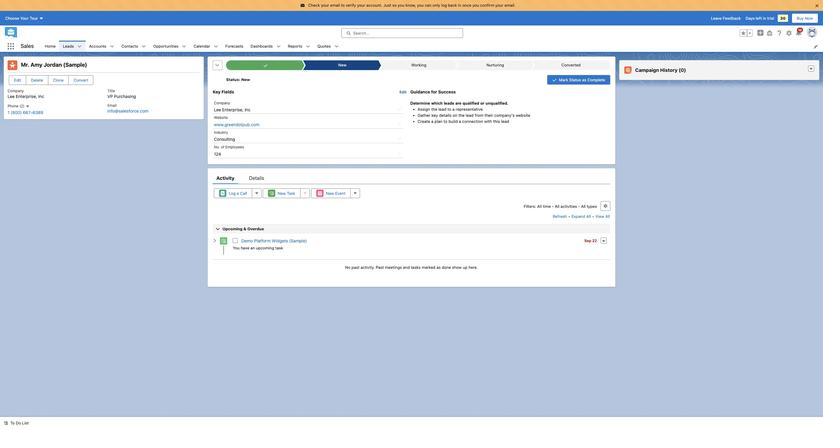 Task type: describe. For each thing, give the bounding box(es) containing it.
list
[[22, 421, 29, 426]]

22
[[592, 239, 597, 244]]

choose your tour
[[5, 16, 38, 21]]

sales
[[21, 43, 34, 49]]

calendar list item
[[190, 41, 222, 52]]

log
[[229, 191, 236, 196]]

(0)
[[679, 67, 686, 73]]

log a call
[[229, 191, 247, 196]]

2 vertical spatial lead
[[501, 119, 509, 124]]

trial
[[767, 16, 774, 21]]

1 vertical spatial to
[[448, 107, 451, 112]]

activity
[[216, 176, 235, 181]]

opportunities link
[[150, 41, 182, 52]]

choose
[[5, 16, 19, 21]]

key
[[432, 113, 438, 118]]

text default image inside to do list button
[[4, 422, 8, 426]]

buy
[[797, 16, 804, 21]]

guidance for success
[[410, 89, 456, 95]]

1 horizontal spatial lee
[[214, 107, 221, 113]]

clone button
[[48, 75, 69, 85]]

contacts list item
[[118, 41, 150, 52]]

email
[[107, 103, 117, 108]]

forecasts link
[[222, 41, 247, 52]]

accounts link
[[85, 41, 110, 52]]

lee inside company lee enterprise, inc
[[8, 94, 15, 99]]

0 horizontal spatial the
[[431, 107, 438, 112]]

info@salesforce.com link
[[107, 109, 148, 114]]

contacts link
[[118, 41, 142, 52]]

leave
[[711, 16, 722, 21]]

title
[[107, 89, 115, 93]]

text default image for leads
[[78, 44, 82, 49]]

upcoming
[[223, 227, 243, 232]]

0 vertical spatial lead
[[439, 107, 447, 112]]

log
[[441, 3, 447, 8]]

0 vertical spatial to
[[341, 3, 345, 8]]

converted link
[[535, 60, 607, 70]]

once
[[462, 3, 472, 8]]

a up "on"
[[453, 107, 455, 112]]

company for company lee enterprise, inc
[[8, 89, 24, 93]]

back
[[448, 3, 457, 8]]

leads
[[444, 101, 454, 106]]

30
[[781, 16, 786, 21]]

new right :
[[241, 77, 250, 82]]

of
[[221, 145, 224, 150]]

quotes
[[318, 44, 331, 49]]

company for company
[[214, 101, 230, 105]]

you
[[233, 246, 240, 251]]

so
[[392, 3, 397, 8]]

company lee enterprise, inc
[[8, 89, 44, 99]]

vp
[[107, 94, 113, 99]]

call
[[240, 191, 247, 196]]

:
[[239, 77, 240, 82]]

1 you from the left
[[398, 3, 405, 8]]

widgets
[[272, 239, 288, 244]]

reports link
[[284, 41, 306, 52]]

working link
[[382, 60, 455, 70]]

account.
[[366, 3, 382, 8]]

mark status as complete
[[559, 78, 605, 82]]

only
[[433, 3, 440, 8]]

details link
[[249, 172, 264, 184]]

text default image for quotes
[[334, 44, 339, 49]]

platform
[[254, 239, 271, 244]]

campaign
[[635, 67, 659, 73]]

for
[[431, 89, 437, 95]]

history
[[660, 67, 678, 73]]

employees
[[225, 145, 244, 150]]

1 your from the left
[[321, 3, 329, 8]]

667-
[[23, 110, 33, 115]]

to do list button
[[0, 418, 32, 430]]

days left in trial
[[746, 16, 774, 21]]

meetings
[[385, 265, 402, 270]]

lead image
[[8, 60, 17, 70]]

determine
[[410, 101, 430, 106]]

demo
[[241, 239, 253, 244]]

from
[[475, 113, 484, 118]]

1 horizontal spatial in
[[763, 16, 766, 21]]

path options list box
[[226, 60, 611, 70]]

text default image inside 'phone (2)' popup button
[[25, 105, 30, 109]]

mark
[[559, 78, 568, 82]]

no. of employees
[[214, 145, 244, 150]]

1
[[8, 110, 10, 115]]

marked
[[422, 265, 436, 270]]

choose your tour button
[[5, 13, 44, 23]]

activities
[[561, 204, 577, 209]]

demo platform widgets (sample)
[[241, 239, 307, 244]]

&
[[244, 227, 246, 232]]

edit inside button
[[14, 78, 21, 83]]

jordan
[[44, 62, 62, 68]]

a inside button
[[237, 191, 239, 196]]

and
[[403, 265, 410, 270]]

enterprise, inside company lee enterprise, inc
[[16, 94, 37, 99]]

guidance
[[410, 89, 430, 95]]

new event
[[326, 191, 346, 196]]

amy
[[31, 62, 42, 68]]

1 vertical spatial lead
[[466, 113, 474, 118]]

activity link
[[216, 172, 235, 184]]

a right build
[[459, 119, 461, 124]]

all right view
[[606, 214, 610, 219]]

details
[[249, 176, 264, 181]]

with
[[484, 119, 492, 124]]

event
[[335, 191, 346, 196]]

contacts
[[121, 44, 138, 49]]

text default image for accounts
[[110, 44, 114, 49]]

log a call button
[[214, 189, 252, 198]]

leads list item
[[59, 41, 85, 52]]

2 you from the left
[[417, 3, 424, 8]]

3 you from the left
[[473, 3, 479, 8]]

task image
[[220, 238, 227, 245]]

2 your from the left
[[357, 3, 365, 8]]

home link
[[41, 41, 59, 52]]

website
[[516, 113, 531, 118]]



Task type: vqa. For each thing, say whether or not it's contained in the screenshot.
the no.
yes



Task type: locate. For each thing, give the bounding box(es) containing it.
1 vertical spatial lee
[[214, 107, 221, 113]]

group
[[740, 29, 753, 37]]

text default image left the calendar 'link'
[[182, 44, 186, 49]]

text default image inside contacts list item
[[142, 44, 146, 49]]

as left complete
[[582, 78, 587, 82]]

overdue
[[247, 227, 264, 232]]

opportunities list item
[[150, 41, 190, 52]]

phone (2) button
[[8, 104, 30, 109]]

left
[[756, 16, 762, 21]]

new for new
[[338, 63, 347, 68]]

all left the types
[[581, 204, 586, 209]]

inc up www.greendotpub.com
[[245, 107, 251, 113]]

just
[[384, 3, 391, 8]]

0 horizontal spatial in
[[458, 3, 461, 8]]

(sample) for demo platform widgets (sample)
[[289, 239, 307, 244]]

1 horizontal spatial lead
[[466, 113, 474, 118]]

new left event
[[326, 191, 334, 196]]

forecasts
[[225, 44, 243, 49]]

which
[[431, 101, 443, 106]]

10
[[798, 28, 802, 32]]

all right expand
[[586, 214, 591, 219]]

text default image inside reports list item
[[306, 44, 310, 49]]

• up expand
[[578, 204, 580, 209]]

1 horizontal spatial (sample)
[[289, 239, 307, 244]]

dashboards list item
[[247, 41, 284, 52]]

search... button
[[341, 28, 463, 38]]

check
[[308, 3, 320, 8]]

0 horizontal spatial edit
[[14, 78, 21, 83]]

determine which leads are qualified or unqualified. assign the lead to a representative gather key details on the lead from their company's website create a plan to build a connection with this lead
[[410, 101, 531, 124]]

lead down company's
[[501, 119, 509, 124]]

new for new task
[[278, 191, 286, 196]]

0 vertical spatial inc
[[38, 94, 44, 99]]

status
[[226, 77, 239, 82], [569, 78, 581, 82]]

this
[[493, 119, 500, 124]]

1 horizontal spatial as
[[582, 78, 587, 82]]

text default image for contacts
[[142, 44, 146, 49]]

new inside "button"
[[278, 191, 286, 196]]

1 vertical spatial edit
[[400, 90, 407, 95]]

opportunities
[[153, 44, 179, 49]]

(2)
[[19, 104, 24, 109]]

connection
[[462, 119, 483, 124]]

status right mark
[[569, 78, 581, 82]]

you right so
[[398, 3, 405, 8]]

edit button
[[9, 75, 26, 85]]

working
[[411, 63, 427, 68]]

days
[[746, 16, 755, 21]]

sep
[[585, 239, 592, 244]]

new inside button
[[326, 191, 334, 196]]

new left the task
[[278, 191, 286, 196]]

text default image inside calendar list item
[[214, 44, 218, 49]]

tab list
[[213, 172, 611, 184]]

key fields
[[213, 89, 234, 95]]

up
[[463, 265, 468, 270]]

new event button
[[311, 189, 351, 198]]

1 vertical spatial as
[[437, 265, 441, 270]]

1 horizontal spatial enterprise,
[[222, 107, 244, 113]]

as inside button
[[582, 78, 587, 82]]

0 vertical spatial company
[[8, 89, 24, 93]]

lead up details
[[439, 107, 447, 112]]

website
[[214, 116, 228, 120]]

0 horizontal spatial company
[[8, 89, 24, 93]]

1 (800) 667-6389 link
[[8, 110, 43, 115]]

mr.
[[21, 62, 29, 68]]

text default image left reports link
[[276, 44, 281, 49]]

0 horizontal spatial you
[[398, 3, 405, 8]]

new down quotes list item
[[338, 63, 347, 68]]

to right email
[[341, 3, 345, 8]]

company down edit button
[[8, 89, 24, 93]]

task
[[287, 191, 295, 196]]

to do list
[[10, 421, 29, 426]]

text default image for calendar
[[214, 44, 218, 49]]

0 horizontal spatial (sample)
[[63, 62, 87, 68]]

activity.
[[361, 265, 375, 270]]

(sample) up the convert button
[[63, 62, 87, 68]]

leave feedback link
[[711, 16, 741, 21]]

key
[[213, 89, 221, 95]]

know,
[[406, 3, 416, 8]]

title vp purchasing
[[107, 89, 136, 99]]

have
[[241, 246, 249, 251]]

converted
[[562, 63, 581, 68]]

text default image inside dashboards list item
[[276, 44, 281, 49]]

2 horizontal spatial your
[[495, 3, 504, 8]]

as left done
[[437, 265, 441, 270]]

email info@salesforce.com
[[107, 103, 148, 114]]

text default image for dashboards
[[276, 44, 281, 49]]

a right log
[[237, 191, 239, 196]]

to down leads
[[448, 107, 451, 112]]

can
[[425, 3, 432, 8]]

text default image inside opportunities list item
[[182, 44, 186, 49]]

0 horizontal spatial status
[[226, 77, 239, 82]]

quotes link
[[314, 41, 334, 52]]

new task
[[278, 191, 295, 196]]

new for new event
[[326, 191, 334, 196]]

1 horizontal spatial the
[[459, 113, 465, 118]]

text default image
[[110, 44, 114, 49], [182, 44, 186, 49], [214, 44, 218, 49], [276, 44, 281, 49], [25, 105, 30, 109], [4, 422, 8, 426]]

company down key fields
[[214, 101, 230, 105]]

verify
[[346, 3, 356, 8]]

0 horizontal spatial lead
[[439, 107, 447, 112]]

edit link
[[400, 90, 407, 95]]

2 horizontal spatial lead
[[501, 119, 509, 124]]

1 vertical spatial enterprise,
[[222, 107, 244, 113]]

gather
[[418, 113, 431, 118]]

inc inside company lee enterprise, inc
[[38, 94, 44, 99]]

0 horizontal spatial enterprise,
[[16, 94, 37, 99]]

edit down lead image
[[14, 78, 21, 83]]

www.greendotpub.com
[[214, 122, 260, 127]]

your left email.
[[495, 3, 504, 8]]

refresh button
[[553, 212, 567, 221]]

home
[[45, 44, 56, 49]]

you have an upcoming task
[[233, 246, 283, 251]]

email
[[330, 3, 340, 8]]

time
[[543, 204, 551, 209]]

you left can
[[417, 3, 424, 8]]

now
[[805, 16, 813, 21]]

0 vertical spatial edit
[[14, 78, 21, 83]]

0 horizontal spatial your
[[321, 3, 329, 8]]

6389
[[33, 110, 43, 115]]

your
[[20, 16, 29, 21]]

leads
[[63, 44, 74, 49]]

• left view
[[592, 214, 594, 219]]

all right time
[[555, 204, 560, 209]]

inc up 6389
[[38, 94, 44, 99]]

your right verify at the left top of the page
[[357, 3, 365, 8]]

calendar
[[194, 44, 210, 49]]

leave feedback
[[711, 16, 741, 21]]

company
[[8, 89, 24, 93], [214, 101, 230, 105]]

all left time
[[537, 204, 542, 209]]

1 horizontal spatial edit
[[400, 90, 407, 95]]

lee up phone
[[8, 94, 15, 99]]

list containing home
[[41, 41, 823, 52]]

0 horizontal spatial as
[[437, 265, 441, 270]]

1 vertical spatial inc
[[245, 107, 251, 113]]

details
[[439, 113, 452, 118]]

text default image left to
[[4, 422, 8, 426]]

3 your from the left
[[495, 3, 504, 8]]

edit
[[14, 78, 21, 83], [400, 90, 407, 95]]

0 vertical spatial the
[[431, 107, 438, 112]]

convert button
[[69, 75, 93, 85]]

purchasing
[[114, 94, 136, 99]]

campaign history (0)
[[635, 67, 686, 73]]

reports list item
[[284, 41, 314, 52]]

dashboards link
[[247, 41, 276, 52]]

quotes list item
[[314, 41, 342, 52]]

demo platform widgets (sample) link
[[241, 239, 307, 244]]

2 vertical spatial to
[[444, 119, 448, 124]]

0 vertical spatial enterprise,
[[16, 94, 37, 99]]

• left expand
[[569, 214, 570, 219]]

leads link
[[59, 41, 78, 52]]

info@salesforce.com
[[107, 109, 148, 114]]

assign
[[418, 107, 430, 112]]

text default image right calendar
[[214, 44, 218, 49]]

0 horizontal spatial inc
[[38, 94, 44, 99]]

email.
[[505, 3, 516, 8]]

in right left
[[763, 16, 766, 21]]

1 horizontal spatial you
[[417, 3, 424, 8]]

phone (2)
[[8, 104, 25, 109]]

•
[[552, 204, 554, 209], [578, 204, 580, 209], [569, 214, 570, 219], [592, 214, 594, 219]]

• right time
[[552, 204, 554, 209]]

1 vertical spatial company
[[214, 101, 230, 105]]

0 vertical spatial as
[[582, 78, 587, 82]]

enterprise, up 'website'
[[222, 107, 244, 113]]

the right "on"
[[459, 113, 465, 118]]

2 horizontal spatial you
[[473, 3, 479, 8]]

text default image inside accounts list item
[[110, 44, 114, 49]]

text default image inside the leads list item
[[78, 44, 82, 49]]

mark status as complete button
[[547, 75, 611, 85]]

1 horizontal spatial status
[[569, 78, 581, 82]]

lee up 'website'
[[214, 107, 221, 113]]

1 vertical spatial in
[[763, 16, 766, 21]]

lee enterprise, inc
[[214, 107, 251, 113]]

company inside company lee enterprise, inc
[[8, 89, 24, 93]]

lead
[[439, 107, 447, 112], [466, 113, 474, 118], [501, 119, 509, 124]]

text default image right accounts
[[110, 44, 114, 49]]

the up key
[[431, 107, 438, 112]]

status up the fields
[[226, 77, 239, 82]]

1 vertical spatial the
[[459, 113, 465, 118]]

nurturing
[[487, 63, 504, 68]]

status inside button
[[569, 78, 581, 82]]

accounts
[[89, 44, 106, 49]]

tab list containing activity
[[213, 172, 611, 184]]

text default image for reports
[[306, 44, 310, 49]]

0 vertical spatial in
[[458, 3, 461, 8]]

task
[[275, 246, 283, 251]]

nurturing link
[[459, 60, 531, 70]]

no.
[[214, 145, 220, 150]]

1 horizontal spatial company
[[214, 101, 230, 105]]

in right back at the top of page
[[458, 3, 461, 8]]

a left plan
[[431, 119, 434, 124]]

10 button
[[795, 28, 803, 37]]

you right once
[[473, 3, 479, 8]]

1 horizontal spatial your
[[357, 3, 365, 8]]

list
[[41, 41, 823, 52]]

lead down representative
[[466, 113, 474, 118]]

text default image
[[78, 44, 82, 49], [142, 44, 146, 49], [306, 44, 310, 49], [334, 44, 339, 49], [809, 67, 814, 71], [213, 239, 217, 243]]

1 horizontal spatial inc
[[245, 107, 251, 113]]

(sample) for mr. amy jordan (sample)
[[63, 62, 87, 68]]

accounts list item
[[85, 41, 118, 52]]

filters:
[[524, 204, 536, 209]]

view all link
[[595, 212, 611, 221]]

0 vertical spatial (sample)
[[63, 62, 87, 68]]

0 horizontal spatial lee
[[8, 94, 15, 99]]

0 vertical spatial lee
[[8, 94, 15, 99]]

text default image inside quotes list item
[[334, 44, 339, 49]]

1 vertical spatial (sample)
[[289, 239, 307, 244]]

your left email
[[321, 3, 329, 8]]

to down details
[[444, 119, 448, 124]]

enterprise, up '(2)'
[[16, 94, 37, 99]]

new inside path options list box
[[338, 63, 347, 68]]

edit left guidance
[[400, 90, 407, 95]]

(800)
[[11, 110, 22, 115]]

industry
[[214, 130, 228, 135]]

text default image right '(2)'
[[25, 105, 30, 109]]

(sample) right the widgets
[[289, 239, 307, 244]]

text default image for opportunities
[[182, 44, 186, 49]]



